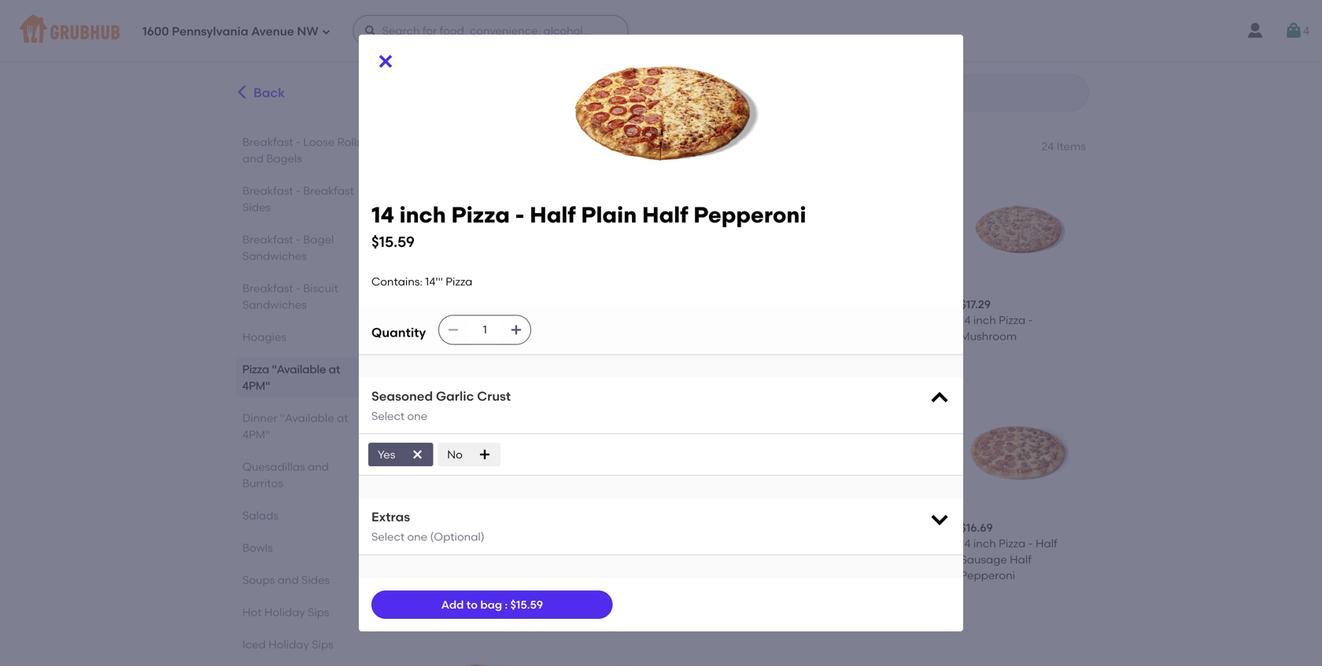 Task type: vqa. For each thing, say whether or not it's contained in the screenshot.
PIZZA within the 14 inch Pizza - Sausage
yes



Task type: locate. For each thing, give the bounding box(es) containing it.
back button
[[233, 74, 286, 112]]

breakfast for breakfast - loose rolls and bagels
[[242, 135, 293, 149]]

pepperoni
[[694, 202, 807, 228], [740, 553, 795, 567], [961, 569, 1015, 583]]

contains: 14'" pizza
[[372, 275, 473, 288]]

cheese
[[496, 314, 536, 327]]

pizza
[[420, 135, 465, 155], [451, 202, 510, 228], [446, 275, 473, 288], [459, 314, 486, 327], [999, 314, 1026, 327], [242, 363, 269, 376], [459, 537, 486, 551], [594, 537, 621, 551], [729, 537, 756, 551], [864, 537, 891, 551], [999, 537, 1026, 551]]

14 inch pizza - cheese image
[[420, 172, 537, 288]]

add to bag : $15.59
[[441, 598, 543, 612]]

4 sausage from the left
[[961, 553, 1007, 567]]

sips for iced holiday sips
[[312, 638, 334, 652]]

2 vertical spatial "available
[[280, 412, 334, 425]]

one down extras
[[407, 531, 428, 544]]

mushroom
[[961, 330, 1017, 343]]

4 button
[[1285, 17, 1310, 45]]

2 select from the top
[[372, 531, 405, 544]]

1 horizontal spatial $18.39
[[826, 298, 858, 311]]

1 vertical spatial sips
[[312, 638, 334, 652]]

:
[[505, 598, 508, 612]]

hot holiday sips tab
[[242, 605, 364, 621]]

14 inch pizza - sausage pepperoni button
[[684, 389, 813, 590]]

0 vertical spatial pepperoni
[[694, 202, 807, 228]]

$18.39 14 inch pizza - supreme
[[420, 521, 493, 567]]

1 select from the top
[[372, 410, 405, 423]]

14 inch pizza - half plain half sausage image
[[555, 634, 672, 667]]

sausage for 14 inch pizza - sausage pepperoni
[[691, 553, 737, 567]]

-
[[296, 135, 301, 149], [296, 184, 301, 198], [515, 202, 525, 228], [296, 233, 301, 246], [296, 282, 301, 295], [488, 314, 493, 327], [1029, 314, 1033, 327], [488, 537, 493, 551], [623, 537, 628, 551], [758, 537, 763, 551], [893, 537, 898, 551], [1029, 537, 1033, 551]]

sides
[[242, 201, 271, 214], [302, 574, 330, 587]]

1 horizontal spatial $15.59
[[511, 598, 543, 612]]

svg image down $14.99
[[447, 324, 460, 336]]

sides up hot holiday sips tab
[[302, 574, 330, 587]]

$15.59 inside 14 inch pizza - half plain half pepperoni $15.59
[[372, 233, 415, 251]]

$17.29 14 inch pizza - mushroom
[[961, 298, 1033, 343]]

1 vertical spatial at
[[329, 363, 340, 376]]

sandwiches inside breakfast - bagel sandwiches
[[242, 250, 307, 263]]

biscuit
[[303, 282, 338, 295]]

sausage inside 14 inch pizza - sausage pepperoni
[[691, 553, 737, 567]]

14 inch pizza - half plain half pepperoni $15.59
[[372, 202, 807, 251]]

peppers
[[826, 569, 869, 583]]

14 inch pizza - half plain half mushroom image
[[420, 634, 537, 667]]

1 sausage from the left
[[555, 553, 602, 567]]

one inside extras select one (optional)
[[407, 531, 428, 544]]

breakfast for breakfast - breakfast sides
[[242, 184, 293, 198]]

0 vertical spatial select
[[372, 410, 405, 423]]

3 sausage from the left
[[826, 553, 872, 567]]

sides up breakfast - bagel sandwiches
[[242, 201, 271, 214]]

0 horizontal spatial svg image
[[447, 324, 460, 336]]

0 horizontal spatial pizza "available at 4pm"
[[242, 363, 340, 393]]

select inside extras select one (optional)
[[372, 531, 405, 544]]

plain
[[581, 202, 637, 228]]

inch inside $18.39 14 inch pizza - supreme
[[433, 537, 456, 551]]

1 vertical spatial 4pm"
[[242, 379, 270, 393]]

and inside quesadillas and burritos
[[308, 460, 329, 474]]

sausage
[[555, 553, 602, 567], [691, 553, 737, 567], [826, 553, 872, 567], [961, 553, 1007, 567]]

$16.09
[[555, 298, 589, 311]]

breakfast - loose rolls and bagels tab
[[242, 134, 364, 167]]

2 vertical spatial pepperoni
[[961, 569, 1015, 583]]

$15.59
[[372, 233, 415, 251], [691, 298, 723, 311], [511, 598, 543, 612]]

sips down soups and sides tab
[[308, 606, 329, 620]]

breakfast up bagels
[[242, 135, 293, 149]]

0 vertical spatial $18.39
[[826, 298, 858, 311]]

sandwiches
[[242, 250, 307, 263], [242, 298, 307, 312]]

2 sandwiches from the top
[[242, 298, 307, 312]]

- inside "breakfast - breakfast sides"
[[296, 184, 301, 198]]

14 inch pizza - sausage pepperoni image
[[691, 395, 807, 511]]

0 horizontal spatial $18.39
[[420, 521, 453, 535]]

"available
[[469, 135, 556, 155], [272, 363, 326, 376], [280, 412, 334, 425]]

4pm" up dinner
[[242, 379, 270, 393]]

breakfast - loose rolls and bagels
[[242, 135, 362, 165]]

holiday down soups and sides
[[264, 606, 305, 620]]

and left green
[[875, 553, 896, 567]]

at inside the dinner "available at 4pm"
[[337, 412, 348, 425]]

0 vertical spatial one
[[407, 410, 428, 423]]

breakfast - biscuit sandwiches tab
[[242, 280, 364, 313]]

0 vertical spatial $15.59
[[372, 233, 415, 251]]

4pm" down dinner
[[242, 428, 270, 442]]

1 vertical spatial pizza "available at 4pm"
[[242, 363, 340, 393]]

$18.39 inside $18.39 14 inch pizza - supreme
[[420, 521, 453, 535]]

quesadillas and burritos
[[242, 460, 329, 490]]

half
[[530, 202, 576, 228], [642, 202, 688, 228], [1036, 537, 1058, 551], [1010, 553, 1032, 567]]

sips down hot holiday sips tab
[[312, 638, 334, 652]]

2 sausage from the left
[[691, 553, 737, 567]]

1 vertical spatial svg image
[[478, 449, 491, 461]]

inch
[[399, 202, 446, 228], [433, 314, 456, 327], [974, 314, 996, 327], [433, 537, 456, 551], [568, 537, 591, 551], [703, 537, 726, 551], [839, 537, 861, 551], [974, 537, 996, 551]]

inch inside 14 inch pizza - half plain half pepperoni $15.59
[[399, 202, 446, 228]]

one
[[407, 410, 428, 423], [407, 531, 428, 544]]

pepperoni inside 14 inch pizza - half plain half pepperoni $15.59
[[694, 202, 807, 228]]

salads
[[242, 509, 279, 523]]

breakfast inside breakfast - bagel sandwiches
[[242, 233, 293, 246]]

holiday down hot holiday sips
[[268, 638, 309, 652]]

select down 'seasoned'
[[372, 410, 405, 423]]

breakfast down "breakfast - breakfast sides"
[[242, 233, 293, 246]]

- inside 14 inch pizza - half plain half pepperoni $15.59
[[515, 202, 525, 228]]

holiday
[[264, 606, 305, 620], [268, 638, 309, 652]]

"available for pizza "available at 4pm" tab
[[272, 363, 326, 376]]

at for dinner "available at 4pm" tab
[[337, 412, 348, 425]]

soups and sides tab
[[242, 572, 364, 589]]

4pm" inside the dinner "available at 4pm"
[[242, 428, 270, 442]]

0 horizontal spatial $15.59
[[372, 233, 415, 251]]

- inside breakfast - bagel sandwiches
[[296, 233, 301, 246]]

sips
[[308, 606, 329, 620], [312, 638, 334, 652]]

and down dinner "available at 4pm" tab
[[308, 460, 329, 474]]

14'"
[[425, 275, 443, 288]]

sandwiches up the hoagies
[[242, 298, 307, 312]]

0 vertical spatial sips
[[308, 606, 329, 620]]

0 horizontal spatial sides
[[242, 201, 271, 214]]

1 vertical spatial "available
[[272, 363, 326, 376]]

$16.69
[[961, 521, 993, 535]]

select down extras
[[372, 531, 405, 544]]

breakfast down breakfast - bagel sandwiches
[[242, 282, 293, 295]]

$18.39 inside $18.39 button
[[826, 298, 858, 311]]

1 vertical spatial $18.39
[[420, 521, 453, 535]]

one down 'seasoned'
[[407, 410, 428, 423]]

soups
[[242, 574, 275, 587]]

0 vertical spatial sandwiches
[[242, 250, 307, 263]]

svg image
[[1285, 21, 1304, 40], [364, 24, 377, 37], [322, 27, 331, 37], [376, 52, 395, 71], [510, 324, 523, 336], [929, 387, 951, 410], [411, 449, 424, 461], [929, 509, 951, 531]]

1 sandwiches from the top
[[242, 250, 307, 263]]

soups and sides
[[242, 574, 330, 587]]

1 one from the top
[[407, 410, 428, 423]]

svg image
[[447, 324, 460, 336], [478, 449, 491, 461]]

inch inside '$14.99 14 inch pizza - cheese'
[[433, 314, 456, 327]]

$15.59 button
[[684, 165, 813, 351]]

sandwiches inside breakfast - biscuit sandwiches
[[242, 298, 307, 312]]

pepperoni inside 14 inch pizza - sausage pepperoni
[[740, 553, 795, 567]]

seasoned
[[372, 389, 433, 404]]

4pm"
[[582, 135, 627, 155], [242, 379, 270, 393], [242, 428, 270, 442]]

- inside breakfast - biscuit sandwiches
[[296, 282, 301, 295]]

Input item quantity number field
[[468, 316, 502, 344]]

sausage inside 14 inch pizza - sausage
[[555, 553, 602, 567]]

0 vertical spatial pizza "available at 4pm"
[[420, 135, 627, 155]]

14 inch pizza - supreme image
[[420, 395, 537, 511]]

inch inside 14 inch pizza - sausage
[[568, 537, 591, 551]]

breakfast for breakfast - bagel sandwiches
[[242, 233, 293, 246]]

breakfast
[[242, 135, 293, 149], [242, 184, 293, 198], [303, 184, 354, 198], [242, 233, 293, 246], [242, 282, 293, 295]]

(optional)
[[430, 531, 485, 544]]

1 vertical spatial select
[[372, 531, 405, 544]]

1 vertical spatial $15.59
[[691, 298, 723, 311]]

dinner "available at 4pm"
[[242, 412, 348, 442]]

4
[[1304, 24, 1310, 37]]

breakfast inside breakfast - biscuit sandwiches
[[242, 282, 293, 295]]

14 inside 14 inch pizza - half plain half pepperoni $15.59
[[372, 202, 394, 228]]

sausage inside '14 inch pizza - sausage and green peppers'
[[826, 553, 872, 567]]

at
[[560, 135, 578, 155], [329, 363, 340, 376], [337, 412, 348, 425]]

14 inside '$14.99 14 inch pizza - cheese'
[[420, 314, 431, 327]]

to
[[467, 598, 478, 612]]

14 inch pizza - sausage pepperoni
[[691, 537, 795, 567]]

1 vertical spatial one
[[407, 531, 428, 544]]

1 vertical spatial pepperoni
[[740, 553, 795, 567]]

svg image right no
[[478, 449, 491, 461]]

and inside tab
[[278, 574, 299, 587]]

$17.29
[[961, 298, 991, 311]]

14 inch pizza - sausage and green peppers button
[[819, 389, 948, 590]]

crust
[[477, 389, 511, 404]]

extras select one (optional)
[[372, 510, 485, 544]]

4pm" for pizza "available at 4pm" tab
[[242, 379, 270, 393]]

1600
[[142, 25, 169, 39]]

1 vertical spatial sides
[[302, 574, 330, 587]]

2 horizontal spatial $15.59
[[691, 298, 723, 311]]

"available inside the dinner "available at 4pm"
[[280, 412, 334, 425]]

0 vertical spatial holiday
[[264, 606, 305, 620]]

back
[[253, 85, 285, 101]]

sandwiches up breakfast - biscuit sandwiches at the top of page
[[242, 250, 307, 263]]

2 vertical spatial at
[[337, 412, 348, 425]]

1 horizontal spatial sides
[[302, 574, 330, 587]]

2 one from the top
[[407, 531, 428, 544]]

- inside 14 inch pizza - sausage pepperoni
[[758, 537, 763, 551]]

sandwiches for bagel
[[242, 250, 307, 263]]

14
[[372, 202, 394, 228], [420, 314, 431, 327], [961, 314, 971, 327], [420, 537, 431, 551], [555, 537, 566, 551], [691, 537, 701, 551], [826, 537, 836, 551], [961, 537, 971, 551]]

0 vertical spatial "available
[[469, 135, 556, 155]]

no
[[447, 448, 463, 462]]

holiday for iced
[[268, 638, 309, 652]]

$18.39
[[826, 298, 858, 311], [420, 521, 453, 535]]

sandwiches for biscuit
[[242, 298, 307, 312]]

0 vertical spatial sides
[[242, 201, 271, 214]]

1 vertical spatial holiday
[[268, 638, 309, 652]]

breakfast inside breakfast - loose rolls and bagels
[[242, 135, 293, 149]]

1 vertical spatial sandwiches
[[242, 298, 307, 312]]

avenue
[[251, 25, 294, 39]]

breakfast down bagels
[[242, 184, 293, 198]]

iced holiday sips
[[242, 638, 334, 652]]

and left bagels
[[242, 152, 264, 165]]

breakfast - bagel sandwiches tab
[[242, 231, 364, 264]]

pizza "available at 4pm"
[[420, 135, 627, 155], [242, 363, 340, 393]]

inch inside '$17.29 14 inch pizza - mushroom'
[[974, 314, 996, 327]]

2 vertical spatial 4pm"
[[242, 428, 270, 442]]

4pm" up plain
[[582, 135, 627, 155]]

select
[[372, 410, 405, 423], [372, 531, 405, 544]]

inch inside 14 inch pizza - sausage pepperoni
[[703, 537, 726, 551]]

at for pizza "available at 4pm" tab
[[329, 363, 340, 376]]

and right soups
[[278, 574, 299, 587]]

- inside '$14.99 14 inch pizza - cheese'
[[488, 314, 493, 327]]

- inside breakfast - loose rolls and bagels
[[296, 135, 301, 149]]

and
[[242, 152, 264, 165], [308, 460, 329, 474], [875, 553, 896, 567], [278, 574, 299, 587]]



Task type: describe. For each thing, give the bounding box(es) containing it.
0 vertical spatial svg image
[[447, 324, 460, 336]]

14 inside 14 inch pizza - sausage
[[555, 537, 566, 551]]

sides inside "breakfast - breakfast sides"
[[242, 201, 271, 214]]

$18.39 for $18.39
[[826, 298, 858, 311]]

14 inside 14 inch pizza - sausage pepperoni
[[691, 537, 701, 551]]

and inside '14 inch pizza - sausage and green peppers'
[[875, 553, 896, 567]]

loose
[[303, 135, 335, 149]]

contains:
[[372, 275, 423, 288]]

14 inside '$17.29 14 inch pizza - mushroom'
[[961, 314, 971, 327]]

pizza "available at 4pm" inside tab
[[242, 363, 340, 393]]

pizza "available at 4pm" tab
[[242, 361, 364, 394]]

- inside '14 inch pizza - sausage and green peppers'
[[893, 537, 898, 551]]

"available for dinner "available at 4pm" tab
[[280, 412, 334, 425]]

14 inch pizza - sausage button
[[549, 389, 678, 590]]

quesadillas and burritos tab
[[242, 459, 364, 492]]

inch inside '14 inch pizza - sausage and green peppers'
[[839, 537, 861, 551]]

pizza inside $18.39 14 inch pizza - supreme
[[459, 537, 486, 551]]

14 inch pizza - half plain half pepperoni image
[[691, 172, 807, 288]]

$18.39 button
[[819, 165, 948, 351]]

bag
[[480, 598, 502, 612]]

quantity
[[372, 325, 426, 341]]

14 inch pizza - sausage and green peppers
[[826, 537, 932, 583]]

hoagies
[[242, 331, 287, 344]]

pizza inside 14 inch pizza - sausage
[[594, 537, 621, 551]]

pennsylvania
[[172, 25, 248, 39]]

$15.59 inside button
[[691, 298, 723, 311]]

breakfast - breakfast sides
[[242, 184, 354, 214]]

hoagies tab
[[242, 329, 364, 346]]

14 inside the $16.69 14 inch pizza - half sausage half pepperoni
[[961, 537, 971, 551]]

sausage for 14 inch pizza - sausage and green peppers
[[826, 553, 872, 567]]

hot holiday sips
[[242, 606, 329, 620]]

14 inch pizza - half sausage half pepperoni image
[[961, 395, 1077, 511]]

breakfast - biscuit sandwiches
[[242, 282, 338, 312]]

hot
[[242, 606, 262, 620]]

pizza inside '14 inch pizza - sausage and green peppers'
[[864, 537, 891, 551]]

one inside seasoned garlic crust select one
[[407, 410, 428, 423]]

pizza inside tab
[[242, 363, 269, 376]]

14 inside $18.39 14 inch pizza - supreme
[[420, 537, 431, 551]]

0 vertical spatial 4pm"
[[582, 135, 627, 155]]

breakfast - bagel sandwiches
[[242, 233, 334, 263]]

rolls
[[337, 135, 362, 149]]

14 inch pizza - mushroom image
[[961, 172, 1077, 288]]

breakfast for breakfast - biscuit sandwiches
[[242, 282, 293, 295]]

$16.69 14 inch pizza - half sausage half pepperoni
[[961, 521, 1058, 583]]

bagel
[[303, 233, 334, 246]]

2 vertical spatial $15.59
[[511, 598, 543, 612]]

salads tab
[[242, 508, 364, 524]]

24
[[1042, 140, 1054, 153]]

iced
[[242, 638, 266, 652]]

pizza inside 14 inch pizza - sausage pepperoni
[[729, 537, 756, 551]]

pizza inside the $16.69 14 inch pizza - half sausage half pepperoni
[[999, 537, 1026, 551]]

14 inch pizza - sausage image
[[555, 395, 672, 511]]

$16.09 button
[[549, 165, 678, 351]]

pepperoni inside the $16.69 14 inch pizza - half sausage half pepperoni
[[961, 569, 1015, 583]]

sips for hot holiday sips
[[308, 606, 329, 620]]

1 horizontal spatial pizza "available at 4pm"
[[420, 135, 627, 155]]

4pm" for dinner "available at 4pm" tab
[[242, 428, 270, 442]]

14 inside '14 inch pizza - sausage and green peppers'
[[826, 537, 836, 551]]

0 vertical spatial at
[[560, 135, 578, 155]]

yes
[[378, 448, 395, 462]]

bowls tab
[[242, 540, 364, 557]]

nw
[[297, 25, 319, 39]]

caret left icon image
[[234, 84, 250, 101]]

14 inch pizza - sausage
[[555, 537, 628, 567]]

and inside breakfast - loose rolls and bagels
[[242, 152, 264, 165]]

burritos
[[242, 477, 283, 490]]

select inside seasoned garlic crust select one
[[372, 410, 405, 423]]

bagels
[[266, 152, 302, 165]]

sausage for 14 inch pizza - sausage
[[555, 553, 602, 567]]

- inside 14 inch pizza - sausage
[[623, 537, 628, 551]]

garlic
[[436, 389, 474, 404]]

breakfast - breakfast sides tab
[[242, 183, 364, 216]]

16 inch pizza - pepperoni image
[[826, 634, 942, 667]]

bowls
[[242, 542, 273, 555]]

pizza inside 14 inch pizza - half plain half pepperoni $15.59
[[451, 202, 510, 228]]

24 items
[[1042, 140, 1086, 153]]

green
[[899, 553, 932, 567]]

1600 pennsylvania avenue nw
[[142, 25, 319, 39]]

16 inch pizza - cheese image
[[691, 634, 807, 667]]

holiday for hot
[[264, 606, 305, 620]]

sides inside soups and sides tab
[[302, 574, 330, 587]]

$14.99
[[420, 298, 453, 311]]

iced holiday sips tab
[[242, 637, 364, 653]]

sausage inside the $16.69 14 inch pizza - half sausage half pepperoni
[[961, 553, 1007, 567]]

- inside the $16.69 14 inch pizza - half sausage half pepperoni
[[1029, 537, 1033, 551]]

extras
[[372, 510, 410, 525]]

pizza inside '$14.99 14 inch pizza - cheese'
[[459, 314, 486, 327]]

svg image inside 4 button
[[1285, 21, 1304, 40]]

inch inside the $16.69 14 inch pizza - half sausage half pepperoni
[[974, 537, 996, 551]]

- inside $18.39 14 inch pizza - supreme
[[488, 537, 493, 551]]

quesadillas
[[242, 460, 305, 474]]

dinner "available at 4pm" tab
[[242, 410, 364, 443]]

seasoned garlic crust select one
[[372, 389, 511, 423]]

main navigation navigation
[[0, 0, 1322, 61]]

dinner
[[242, 412, 277, 425]]

pizza inside '$17.29 14 inch pizza - mushroom'
[[999, 314, 1026, 327]]

14 inch pizza - pepperoni image
[[555, 172, 672, 288]]

add
[[441, 598, 464, 612]]

1 horizontal spatial svg image
[[478, 449, 491, 461]]

14 inch pizza - sausage and green peppers image
[[826, 395, 942, 511]]

supreme
[[420, 553, 469, 567]]

$14.99 14 inch pizza - cheese
[[420, 298, 536, 327]]

$18.39 for $18.39 14 inch pizza - supreme
[[420, 521, 453, 535]]

items
[[1057, 140, 1086, 153]]

breakfast down breakfast - loose rolls and bagels tab
[[303, 184, 354, 198]]

- inside '$17.29 14 inch pizza - mushroom'
[[1029, 314, 1033, 327]]



